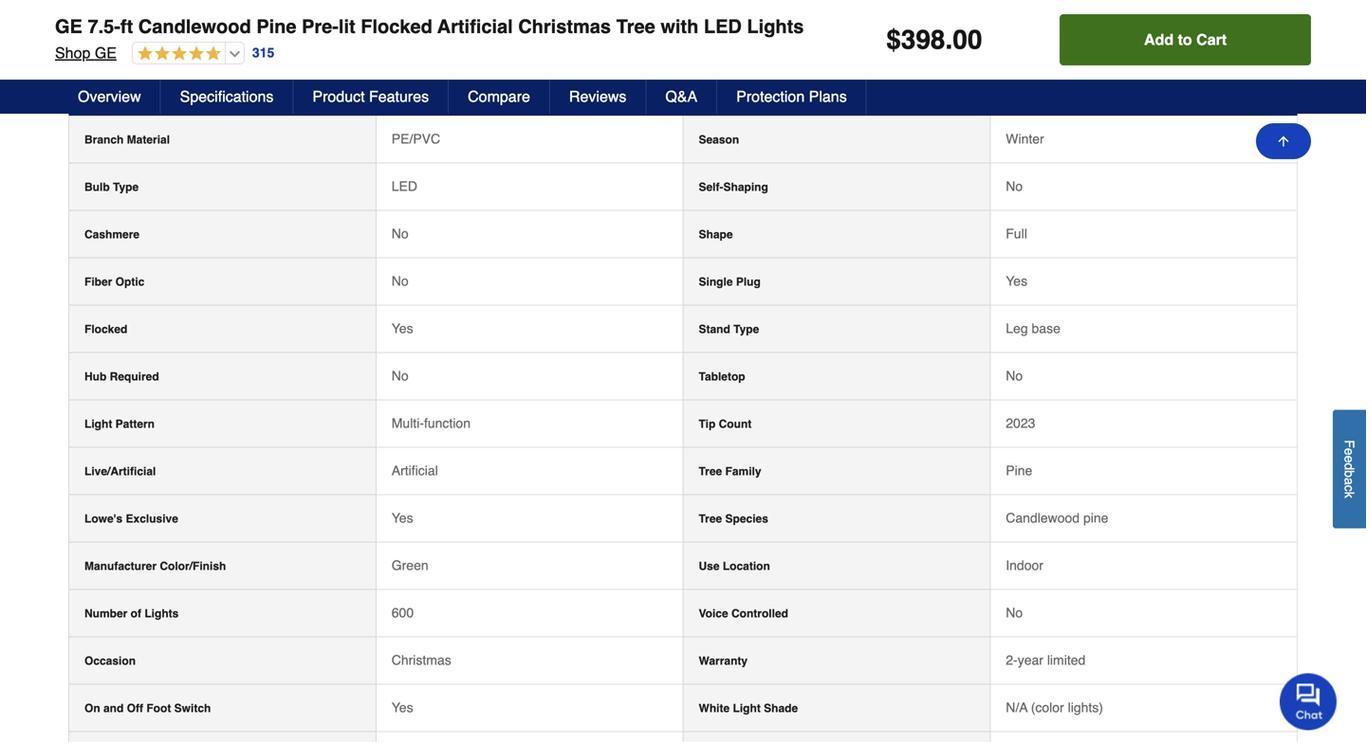 Task type: describe. For each thing, give the bounding box(es) containing it.
reviews
[[569, 88, 627, 105]]

single plug
[[699, 276, 761, 289]]

4.7 stars image
[[133, 46, 221, 63]]

branch
[[84, 133, 124, 147]]

off
[[127, 703, 143, 716]]

pattern
[[115, 418, 155, 431]]

315
[[252, 45, 274, 60]]

white
[[699, 703, 730, 716]]

0 vertical spatial lights
[[747, 16, 804, 37]]

4.16
[[392, 6, 417, 21]]

1 e from the top
[[1342, 448, 1357, 456]]

length
[[134, 8, 172, 21]]

package
[[84, 8, 131, 21]]

2023
[[1006, 416, 1035, 431]]

protection plans
[[736, 88, 847, 105]]

n/a
[[1006, 701, 1028, 716]]

.
[[945, 25, 953, 55]]

compare button
[[449, 80, 550, 114]]

specifications
[[180, 88, 274, 105]]

of
[[131, 608, 141, 621]]

1 vertical spatial light
[[733, 703, 761, 716]]

base
[[1032, 321, 1061, 336]]

1 vertical spatial flocked
[[84, 323, 127, 336]]

overview
[[78, 88, 141, 105]]

voice controlled
[[699, 608, 788, 621]]

yes for n/a (color lights)
[[392, 701, 413, 716]]

cashmere
[[84, 228, 139, 241]]

q&a
[[665, 88, 697, 105]]

occasion
[[84, 655, 136, 668]]

tree for artificial
[[699, 465, 722, 479]]

year
[[1018, 653, 1044, 668]]

yes for leg base
[[392, 321, 413, 336]]

shop
[[55, 44, 90, 62]]

fiber optic
[[84, 276, 145, 289]]

1 vertical spatial lights
[[145, 608, 179, 621]]

1 vertical spatial ge
[[95, 44, 117, 62]]

plans
[[809, 88, 847, 105]]

type for stand type
[[734, 323, 759, 336]]

0 vertical spatial ge
[[55, 16, 82, 37]]

0 horizontal spatial pine
[[256, 16, 296, 37]]

b
[[1342, 471, 1357, 478]]

product features button
[[294, 80, 449, 114]]

branch material
[[84, 133, 170, 147]]

tree for yes
[[699, 513, 722, 526]]

0 horizontal spatial light
[[84, 418, 112, 431]]

with
[[661, 16, 699, 37]]

bulb
[[84, 181, 110, 194]]

chat invite button image
[[1280, 673, 1338, 731]]

tip
[[699, 418, 716, 431]]

lowe's
[[84, 513, 123, 526]]

pre-
[[302, 16, 339, 37]]

lowe's exclusive
[[84, 513, 178, 526]]

material
[[127, 133, 170, 147]]

lights)
[[1068, 701, 1103, 716]]

pine
[[1083, 511, 1109, 526]]

type for bulb type
[[113, 181, 139, 194]]

manufacturer
[[84, 560, 157, 574]]

indoor
[[1006, 558, 1044, 574]]

on
[[84, 703, 100, 716]]

voice
[[699, 608, 728, 621]]

shape
[[699, 228, 733, 241]]

number
[[84, 608, 127, 621]]

protection plans button
[[717, 80, 867, 114]]

fiber
[[84, 276, 112, 289]]

0 vertical spatial artificial
[[437, 16, 513, 37]]

notes image
[[79, 90, 94, 105]]

product
[[313, 88, 365, 105]]

features inside button
[[369, 88, 429, 105]]

add to cart
[[1144, 31, 1227, 48]]

overview button
[[59, 80, 161, 114]]

full
[[1006, 226, 1027, 241]]

(color
[[1031, 701, 1064, 716]]

shaping
[[723, 181, 768, 194]]

on and off foot switch
[[84, 703, 211, 716]]

package length
[[84, 8, 172, 21]]

pe/pvc
[[392, 131, 440, 147]]

tree species
[[699, 513, 768, 526]]

to
[[1178, 31, 1192, 48]]



Task type: vqa. For each thing, say whether or not it's contained in the screenshot.
c
yes



Task type: locate. For each thing, give the bounding box(es) containing it.
foot
[[146, 703, 171, 716]]

2-
[[1006, 653, 1018, 668]]

yes for candlewood pine
[[392, 511, 413, 526]]

f
[[1342, 440, 1357, 448]]

candlewood up indoor
[[1006, 511, 1080, 526]]

398
[[901, 25, 945, 55]]

light pattern
[[84, 418, 155, 431]]

features up branch material
[[107, 89, 162, 104]]

600
[[392, 606, 414, 621]]

add to cart button
[[1060, 14, 1311, 65]]

0 horizontal spatial ge
[[55, 16, 82, 37]]

0 vertical spatial light
[[84, 418, 112, 431]]

led right with
[[704, 16, 742, 37]]

multi-
[[392, 416, 424, 431]]

species
[[725, 513, 768, 526]]

artificial down multi-
[[392, 463, 438, 479]]

1 horizontal spatial lights
[[747, 16, 804, 37]]

tree left with
[[616, 16, 655, 37]]

0 vertical spatial pine
[[256, 16, 296, 37]]

warranty
[[699, 655, 748, 668]]

lit
[[339, 16, 356, 37]]

f e e d b a c k
[[1342, 440, 1357, 499]]

shade
[[764, 703, 798, 716]]

protection
[[736, 88, 805, 105]]

season
[[699, 133, 739, 147]]

0 horizontal spatial type
[[113, 181, 139, 194]]

tree family
[[699, 465, 761, 479]]

reviews button
[[550, 80, 646, 114]]

$ 398 . 00
[[886, 25, 982, 55]]

pine down 2023
[[1006, 463, 1032, 479]]

0 vertical spatial type
[[113, 181, 139, 194]]

1 horizontal spatial features
[[369, 88, 429, 105]]

1 vertical spatial candlewood
[[1006, 511, 1080, 526]]

single
[[699, 276, 733, 289]]

0 horizontal spatial christmas
[[392, 653, 451, 668]]

1 vertical spatial pine
[[1006, 463, 1032, 479]]

product features
[[313, 88, 429, 105]]

winter
[[1006, 131, 1044, 147]]

0 vertical spatial tree
[[616, 16, 655, 37]]

number of lights
[[84, 608, 179, 621]]

count
[[719, 418, 752, 431]]

0 horizontal spatial features
[[107, 89, 162, 104]]

switch
[[174, 703, 211, 716]]

0 horizontal spatial led
[[392, 179, 417, 194]]

e up d on the right bottom of the page
[[1342, 448, 1357, 456]]

0 vertical spatial flocked
[[361, 16, 432, 37]]

christmas
[[518, 16, 611, 37], [392, 653, 451, 668]]

0 vertical spatial led
[[704, 16, 742, 37]]

tip count
[[699, 418, 752, 431]]

live/artificial
[[84, 465, 156, 479]]

1 vertical spatial christmas
[[392, 653, 451, 668]]

exclusive
[[126, 513, 178, 526]]

features
[[369, 88, 429, 105], [107, 89, 162, 104]]

1 horizontal spatial ge
[[95, 44, 117, 62]]

function
[[424, 416, 471, 431]]

lights right of
[[145, 608, 179, 621]]

0 vertical spatial christmas
[[518, 16, 611, 37]]

0 horizontal spatial flocked
[[84, 323, 127, 336]]

tree
[[616, 16, 655, 37], [699, 465, 722, 479], [699, 513, 722, 526]]

1 horizontal spatial christmas
[[518, 16, 611, 37]]

white light shade
[[699, 703, 798, 716]]

ge up shop
[[55, 16, 82, 37]]

controlled
[[731, 608, 788, 621]]

limited
[[1047, 653, 1086, 668]]

self-
[[699, 181, 723, 194]]

tabletop
[[699, 370, 745, 384]]

yes
[[1006, 274, 1028, 289], [392, 321, 413, 336], [392, 511, 413, 526], [392, 701, 413, 716]]

christmas up reviews
[[518, 16, 611, 37]]

1 vertical spatial tree
[[699, 465, 722, 479]]

type right stand
[[734, 323, 759, 336]]

and
[[103, 703, 124, 716]]

7.5-
[[88, 16, 120, 37]]

light left the "pattern"
[[84, 418, 112, 431]]

1 vertical spatial type
[[734, 323, 759, 336]]

type right bulb
[[113, 181, 139, 194]]

1 vertical spatial artificial
[[392, 463, 438, 479]]

1 vertical spatial led
[[392, 179, 417, 194]]

pine
[[256, 16, 296, 37], [1006, 463, 1032, 479]]

self-shaping
[[699, 181, 768, 194]]

0 horizontal spatial candlewood
[[138, 16, 251, 37]]

optic
[[115, 276, 145, 289]]

1 horizontal spatial led
[[704, 16, 742, 37]]

00
[[953, 25, 982, 55]]

lights up protection
[[747, 16, 804, 37]]

use location
[[699, 560, 770, 574]]

add
[[1144, 31, 1174, 48]]

flocked down fiber
[[84, 323, 127, 336]]

d
[[1342, 463, 1357, 471]]

cart
[[1196, 31, 1227, 48]]

arrow up image
[[1276, 134, 1291, 149]]

features up the pe/pvc
[[369, 88, 429, 105]]

leg base
[[1006, 321, 1061, 336]]

k
[[1342, 492, 1357, 499]]

tree left species
[[699, 513, 722, 526]]

hub
[[84, 370, 107, 384]]

e
[[1342, 448, 1357, 456], [1342, 456, 1357, 463]]

1 horizontal spatial flocked
[[361, 16, 432, 37]]

required
[[110, 370, 159, 384]]

0 vertical spatial candlewood
[[138, 16, 251, 37]]

pine up 315
[[256, 16, 296, 37]]

bulb type
[[84, 181, 139, 194]]

2 vertical spatial tree
[[699, 513, 722, 526]]

flocked
[[361, 16, 432, 37], [84, 323, 127, 336]]

multi-function
[[392, 416, 471, 431]]

location
[[723, 560, 770, 574]]

no
[[1006, 179, 1023, 194], [392, 226, 409, 241], [392, 274, 409, 289], [392, 369, 409, 384], [1006, 369, 1023, 384], [1006, 606, 1023, 621]]

candlewood
[[138, 16, 251, 37], [1006, 511, 1080, 526]]

green
[[392, 558, 429, 574]]

1 horizontal spatial type
[[734, 323, 759, 336]]

light right white
[[733, 703, 761, 716]]

1 horizontal spatial pine
[[1006, 463, 1032, 479]]

christmas down 600
[[392, 653, 451, 668]]

2 e from the top
[[1342, 456, 1357, 463]]

family
[[725, 465, 761, 479]]

color/finish
[[160, 560, 226, 574]]

$
[[886, 25, 901, 55]]

manufacturer color/finish
[[84, 560, 226, 574]]

leg
[[1006, 321, 1028, 336]]

ge 7.5-ft candlewood pine pre-lit flocked artificial christmas tree with led lights
[[55, 16, 804, 37]]

shop ge
[[55, 44, 117, 62]]

tree left family
[[699, 465, 722, 479]]

specifications button
[[161, 80, 294, 114]]

led down the pe/pvc
[[392, 179, 417, 194]]

ge down 7.5-
[[95, 44, 117, 62]]

candlewood up the 4.7 stars image
[[138, 16, 251, 37]]

lights
[[747, 16, 804, 37], [145, 608, 179, 621]]

hub required
[[84, 370, 159, 384]]

artificial right the 4.16
[[437, 16, 513, 37]]

1 horizontal spatial candlewood
[[1006, 511, 1080, 526]]

flocked right lit
[[361, 16, 432, 37]]

light
[[84, 418, 112, 431], [733, 703, 761, 716]]

c
[[1342, 485, 1357, 492]]

0 horizontal spatial lights
[[145, 608, 179, 621]]

1 horizontal spatial light
[[733, 703, 761, 716]]

artificial
[[437, 16, 513, 37], [392, 463, 438, 479]]

e up b
[[1342, 456, 1357, 463]]

led
[[704, 16, 742, 37], [392, 179, 417, 194]]

use
[[699, 560, 720, 574]]

stand
[[699, 323, 730, 336]]

f e e d b a c k button
[[1333, 410, 1366, 529]]

a
[[1342, 478, 1357, 485]]



